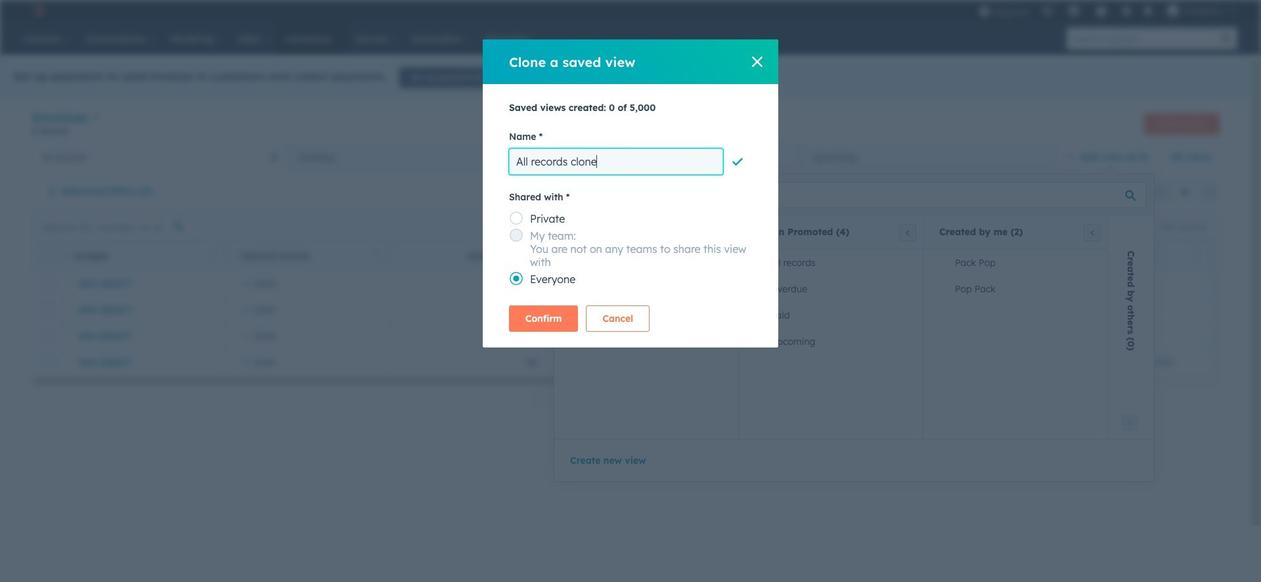 Task type: describe. For each thing, give the bounding box(es) containing it.
1 press to sort. image from the left
[[209, 251, 214, 260]]

press to sort. image for 2nd 'press to sort.' element from left
[[374, 251, 379, 260]]

2 press to sort. element from the left
[[374, 251, 379, 262]]

close image
[[752, 57, 763, 67]]

2 press to sort. image from the left
[[703, 251, 708, 260]]



Task type: vqa. For each thing, say whether or not it's contained in the screenshot.
1st CARET icon from the bottom of the page
no



Task type: locate. For each thing, give the bounding box(es) containing it.
banner
[[32, 108, 1220, 144]]

1 press to sort. element from the left
[[209, 251, 214, 262]]

5 press to sort. element from the left
[[1195, 251, 1200, 262]]

2 press to sort. image from the left
[[539, 251, 544, 260]]

1 horizontal spatial press to sort. image
[[703, 251, 708, 260]]

None text field
[[509, 149, 724, 175]]

Search HubSpot search field
[[1067, 28, 1216, 50]]

jacob simon image
[[1168, 5, 1180, 16]]

1 press to sort. image from the left
[[374, 251, 379, 260]]

marketplaces image
[[1068, 6, 1080, 18]]

4 press to sort. element from the left
[[703, 251, 708, 262]]

0 horizontal spatial press to sort. image
[[209, 251, 214, 260]]

1 horizontal spatial press to sort. image
[[539, 251, 544, 260]]

press to sort. image for 3rd 'press to sort.' element from the left
[[539, 251, 544, 260]]

2 horizontal spatial press to sort. image
[[1195, 251, 1200, 260]]

press to sort. image
[[209, 251, 214, 260], [703, 251, 708, 260], [1195, 251, 1200, 260]]

3 press to sort. element from the left
[[539, 251, 544, 262]]

press to sort. image
[[374, 251, 379, 260], [539, 251, 544, 260]]

press to sort. element
[[209, 251, 214, 262], [374, 251, 379, 262], [539, 251, 544, 262], [703, 251, 708, 262], [1195, 251, 1200, 262]]

0 horizontal spatial press to sort. image
[[374, 251, 379, 260]]

column header
[[719, 242, 884, 271], [883, 242, 1048, 271]]

dialog
[[483, 39, 779, 348]]

2 column header from the left
[[883, 242, 1048, 271]]

Search search field
[[563, 182, 1147, 208]]

1 column header from the left
[[719, 242, 884, 271]]

Search ID, number, or amount billed search field
[[35, 215, 195, 239]]

3 press to sort. image from the left
[[1195, 251, 1200, 260]]

menu
[[973, 0, 1246, 21]]



